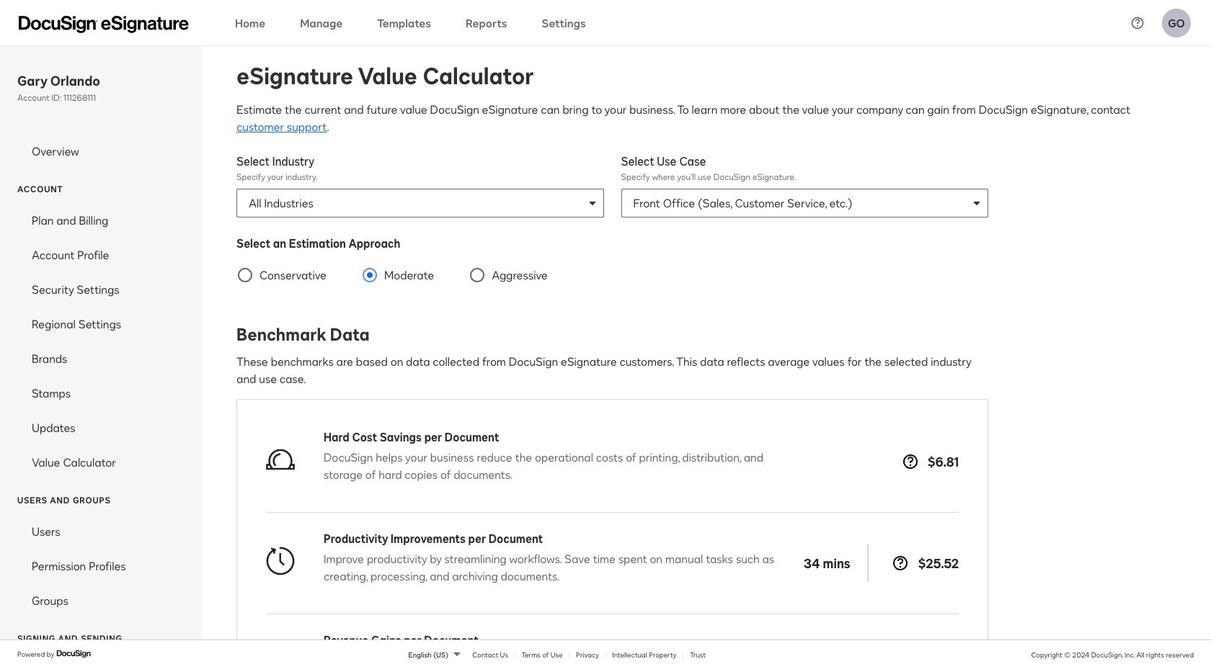 Task type: vqa. For each thing, say whether or not it's contained in the screenshot.
hard cost savings per document IMAGE
yes



Task type: locate. For each thing, give the bounding box(es) containing it.
docusign agreement cloud ux image
[[19, 15, 189, 33]]

productivity improvements per document image
[[266, 547, 295, 576]]

account element
[[0, 203, 202, 480]]

docusign image
[[56, 649, 92, 661]]



Task type: describe. For each thing, give the bounding box(es) containing it.
users and groups element
[[0, 515, 202, 619]]

hard cost savings per document image
[[266, 446, 295, 474]]



